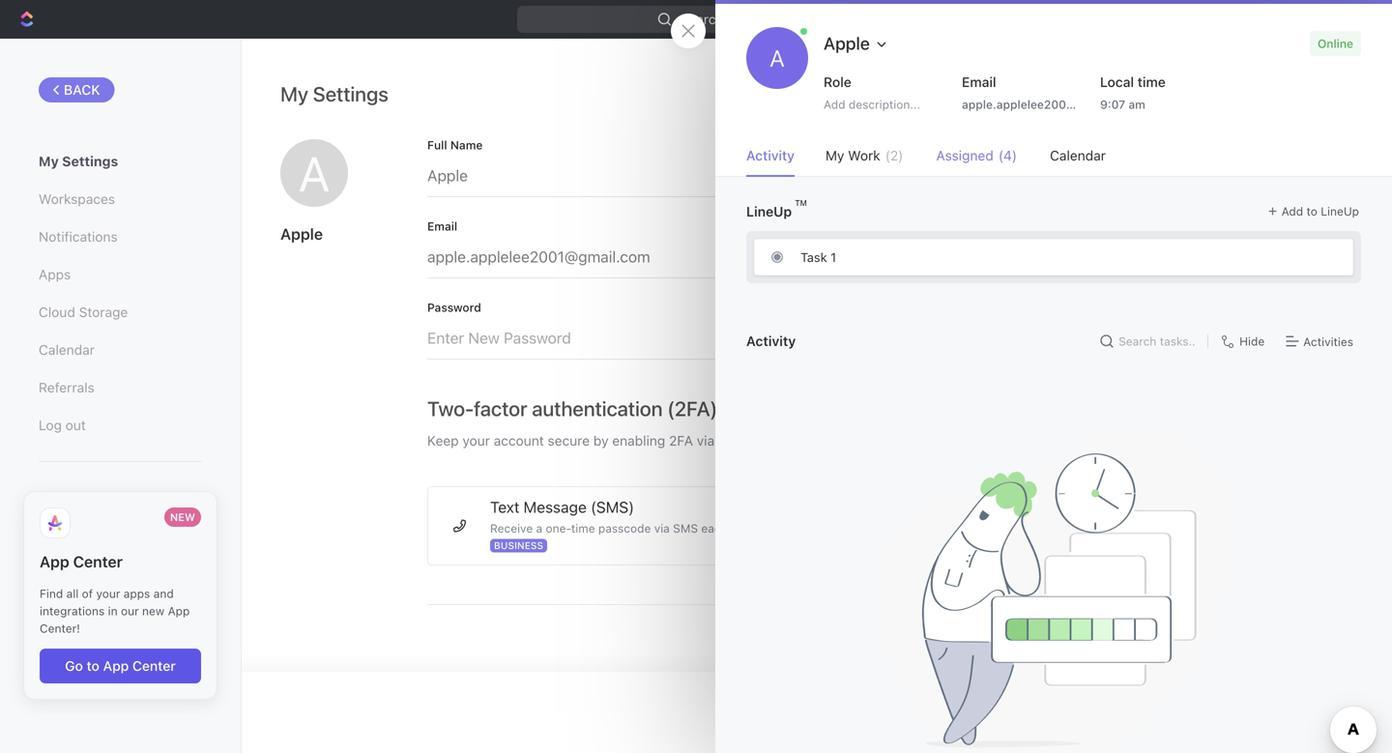 Task type: vqa. For each thing, say whether or not it's contained in the screenshot.
Add in the Role Add description...
yes



Task type: locate. For each thing, give the bounding box(es) containing it.
workspaces
[[39, 191, 115, 207]]

0 vertical spatial email
[[962, 74, 996, 90]]

(totp)
[[1007, 433, 1052, 449], [1096, 501, 1147, 520]]

your up in
[[96, 587, 120, 601]]

apple.applelee2001@gmail.com
[[962, 98, 1140, 111]]

an right from
[[1089, 433, 1104, 449]]

1 horizontal spatial a
[[770, 44, 785, 72]]

1 vertical spatial center
[[132, 658, 176, 674]]

calendar up referrals
[[39, 342, 95, 358]]

to
[[1307, 204, 1318, 218], [1030, 525, 1041, 538], [87, 658, 99, 674]]

tm
[[795, 199, 807, 207]]

1 vertical spatial sms
[[673, 522, 698, 535]]

factor
[[474, 396, 527, 421]]

0 horizontal spatial passcode
[[598, 522, 651, 535]]

a inside text message (sms) receive a one-time passcode via sms each time you log in. business
[[536, 522, 543, 535]]

my settings
[[280, 82, 388, 106], [39, 153, 118, 169]]

log
[[781, 522, 798, 535], [1015, 537, 1032, 550]]

1 vertical spatial email
[[427, 219, 457, 233]]

1 horizontal spatial my settings
[[280, 82, 388, 106]]

out
[[65, 417, 86, 433]]

online
[[1318, 37, 1353, 50]]

2fa
[[669, 433, 693, 449]]

receive
[[490, 522, 533, 535]]

apple button
[[816, 27, 897, 60], [816, 27, 897, 60]]

temporary right receive
[[1096, 525, 1153, 538]]

available on business plans or higher element
[[490, 539, 547, 553]]

0 vertical spatial in.
[[801, 522, 814, 535]]

via inside text message (sms) receive a one-time passcode via sms each time you log in. business
[[654, 522, 670, 535]]

0 horizontal spatial to
[[87, 658, 99, 674]]

an left app
[[989, 525, 1003, 538]]

1 vertical spatial to
[[1030, 525, 1041, 538]]

1 vertical spatial you
[[992, 537, 1012, 550]]

0 horizontal spatial email
[[427, 219, 457, 233]]

1 vertical spatial apple
[[280, 225, 323, 243]]

log down using
[[781, 522, 798, 535]]

0 horizontal spatial calendar
[[39, 342, 95, 358]]

calendar down apple.applelee2001@gmail.com
[[1050, 147, 1106, 163]]

add
[[824, 98, 845, 111], [1282, 204, 1303, 218]]

1 horizontal spatial apple
[[824, 33, 870, 54]]

1 horizontal spatial a
[[804, 433, 812, 449]]

one-
[[884, 433, 913, 449], [546, 522, 571, 535], [1156, 525, 1181, 538]]

2 activity from the top
[[746, 333, 796, 349]]

2 horizontal spatial one-
[[1156, 525, 1181, 538]]

center
[[73, 553, 123, 571], [132, 658, 176, 674]]

all
[[66, 587, 79, 601]]

lineup
[[746, 204, 792, 219], [1321, 204, 1359, 218]]

via down the 2fa
[[654, 522, 670, 535]]

0 horizontal spatial temporary
[[815, 433, 880, 449]]

1 horizontal spatial (totp)
[[1096, 501, 1147, 520]]

0 horizontal spatial each
[[701, 522, 728, 535]]

1 horizontal spatial in.
[[1035, 537, 1048, 550]]

cloud storage
[[39, 304, 128, 320]]

notifications
[[39, 229, 118, 245]]

1 vertical spatial in.
[[1035, 537, 1048, 550]]

center up "of"
[[73, 553, 123, 571]]

1 horizontal spatial one-
[[884, 433, 913, 449]]

2 vertical spatial to
[[87, 658, 99, 674]]

sms
[[718, 433, 747, 449], [673, 522, 698, 535]]

1 vertical spatial add
[[1282, 204, 1303, 218]]

0 horizontal spatial one-
[[546, 522, 571, 535]]

Search tasks.. text field
[[1119, 327, 1200, 356]]

0 vertical spatial settings
[[313, 82, 388, 106]]

sms left 'or'
[[718, 433, 747, 449]]

1 horizontal spatial my
[[280, 82, 308, 106]]

1 horizontal spatial lineup
[[1321, 204, 1359, 218]]

via right the 2fa
[[697, 433, 715, 449]]

log out
[[39, 417, 86, 433]]

apple
[[824, 33, 870, 54], [280, 225, 323, 243]]

local
[[1100, 74, 1134, 90]]

your right the keep
[[463, 433, 490, 449]]

1 vertical spatial temporary
[[1096, 525, 1153, 538]]

find all of your apps and integrations in our new app center!
[[40, 587, 190, 635]]

app up receive
[[1064, 501, 1092, 520]]

authenticator
[[965, 501, 1060, 520]]

passcode down app.
[[1209, 525, 1261, 538]]

1 horizontal spatial sms
[[718, 433, 747, 449]]

time
[[1138, 74, 1166, 90], [913, 433, 940, 449], [571, 522, 595, 535], [731, 522, 755, 535], [1181, 525, 1205, 538], [965, 537, 989, 550]]

1 horizontal spatial each
[[1264, 525, 1291, 538]]

0 horizontal spatial via
[[654, 522, 670, 535]]

my settings link
[[39, 145, 202, 178]]

0 horizontal spatial in.
[[801, 522, 814, 535]]

cloud storage link
[[39, 296, 202, 329]]

1 vertical spatial activity
[[746, 333, 796, 349]]

app
[[1064, 501, 1092, 520], [40, 553, 69, 571], [168, 604, 190, 618], [103, 658, 129, 674]]

app center
[[40, 553, 123, 571]]

to for add to lineup
[[1307, 204, 1318, 218]]

a
[[804, 433, 812, 449], [536, 522, 543, 535], [1087, 525, 1093, 538]]

use
[[965, 525, 986, 538]]

your
[[427, 670, 469, 695]]

passcode up authenticator
[[944, 433, 1004, 449]]

in.
[[801, 522, 814, 535], [1035, 537, 1048, 550]]

1 vertical spatial my settings
[[39, 153, 118, 169]]

1 horizontal spatial to
[[1030, 525, 1041, 538]]

app down and
[[168, 604, 190, 618]]

keep your account secure by enabling 2fa via sms or using a temporary one-time passcode (totp) from an authenticator app.
[[427, 433, 1222, 449]]

enabling
[[612, 433, 665, 449]]

1 horizontal spatial center
[[132, 658, 176, 674]]

0 vertical spatial add
[[824, 98, 845, 111]]

0 vertical spatial my settings
[[280, 82, 388, 106]]

0 horizontal spatial log
[[781, 522, 798, 535]]

0 horizontal spatial my
[[39, 153, 59, 169]]

0 vertical spatial via
[[697, 433, 715, 449]]

0 vertical spatial activity
[[746, 147, 795, 163]]

0 horizontal spatial center
[[73, 553, 123, 571]]

a right receive
[[1087, 525, 1093, 538]]

1 vertical spatial an
[[989, 525, 1003, 538]]

add description... button
[[816, 93, 944, 116]]

1 vertical spatial log
[[1015, 537, 1032, 550]]

app inside go to app center button
[[103, 658, 129, 674]]

to inside dropdown button
[[1307, 204, 1318, 218]]

0 horizontal spatial (totp)
[[1007, 433, 1052, 449]]

search...
[[680, 11, 735, 27]]

1 vertical spatial (totp)
[[1096, 501, 1147, 520]]

calendar link
[[39, 334, 202, 367]]

0 vertical spatial an
[[1089, 433, 1104, 449]]

authenticator app (totp) use an app to receive a temporary one-time passcode each time you log in.
[[965, 501, 1291, 550]]

in
[[108, 604, 118, 618]]

Enter Username text field
[[427, 151, 1353, 196]]

1 horizontal spatial add
[[1282, 204, 1303, 218]]

1 horizontal spatial temporary
[[1096, 525, 1153, 538]]

notifications link
[[39, 221, 202, 253]]

0 vertical spatial you
[[758, 522, 778, 535]]

in. right app
[[1035, 537, 1048, 550]]

0 vertical spatial to
[[1307, 204, 1318, 218]]

0 horizontal spatial settings
[[62, 153, 118, 169]]

0 vertical spatial apple
[[824, 33, 870, 54]]

email
[[962, 74, 996, 90], [427, 219, 457, 233]]

go to app center
[[65, 658, 176, 674]]

calendar
[[1050, 147, 1106, 163], [39, 342, 95, 358]]

(2)
[[885, 147, 903, 163]]

temporary inside authenticator app (totp) use an app to receive a temporary one-time passcode each time you log in.
[[1096, 525, 1153, 538]]

2 horizontal spatial a
[[1087, 525, 1093, 538]]

2 horizontal spatial my
[[826, 147, 844, 163]]

sms down the 2fa
[[673, 522, 698, 535]]

email inside email apple.applelee2001@gmail.com
[[962, 74, 996, 90]]

lineup inside dropdown button
[[1321, 204, 1359, 218]]

passcode
[[944, 433, 1004, 449], [598, 522, 651, 535], [1209, 525, 1261, 538]]

1 vertical spatial your
[[96, 587, 120, 601]]

(totp) down authenticator
[[1096, 501, 1147, 520]]

via
[[697, 433, 715, 449], [654, 522, 670, 535]]

1 vertical spatial via
[[654, 522, 670, 535]]

0 horizontal spatial a
[[536, 522, 543, 535]]

0 vertical spatial your
[[463, 433, 490, 449]]

(totp) left from
[[1007, 433, 1052, 449]]

Enter Email text field
[[427, 232, 1353, 277]]

1 vertical spatial a
[[299, 145, 330, 202]]

text message (sms) receive a one-time passcode via sms each time you log in. business
[[490, 498, 814, 551]]

my
[[280, 82, 308, 106], [826, 147, 844, 163], [39, 153, 59, 169]]

0 vertical spatial a
[[770, 44, 785, 72]]

apps
[[39, 267, 71, 282]]

1 horizontal spatial email
[[962, 74, 996, 90]]

passcode down (sms) on the left bottom of the page
[[598, 522, 651, 535]]

app right go
[[103, 658, 129, 674]]

search... button
[[517, 6, 875, 33]]

0 horizontal spatial my settings
[[39, 153, 118, 169]]

2 horizontal spatial passcode
[[1209, 525, 1261, 538]]

0 horizontal spatial a
[[299, 145, 330, 202]]

business
[[494, 540, 543, 551]]

1 vertical spatial calendar
[[39, 342, 95, 358]]

you down 'or'
[[758, 522, 778, 535]]

add to lineup button
[[1261, 200, 1367, 223]]

0 vertical spatial calendar
[[1050, 147, 1106, 163]]

0 vertical spatial sms
[[718, 433, 747, 449]]

back
[[64, 82, 100, 98]]

0 horizontal spatial apple
[[280, 225, 323, 243]]

1 horizontal spatial settings
[[313, 82, 388, 106]]

integrations
[[40, 604, 105, 618]]

0 horizontal spatial add
[[824, 98, 845, 111]]

1 horizontal spatial via
[[697, 433, 715, 449]]

1
[[831, 250, 836, 264]]

email for email
[[427, 219, 457, 233]]

a down message
[[536, 522, 543, 535]]

1 horizontal spatial log
[[1015, 537, 1032, 550]]

color
[[473, 670, 519, 695]]

center inside go to app center button
[[132, 658, 176, 674]]

log down authenticator
[[1015, 537, 1032, 550]]

full
[[427, 138, 447, 152]]

0 horizontal spatial lineup
[[746, 204, 792, 219]]

temporary right using
[[815, 433, 880, 449]]

text
[[490, 498, 520, 516]]

go
[[65, 658, 83, 674]]

add to lineup
[[1282, 204, 1359, 218]]

9:07
[[1100, 98, 1125, 111]]

in. inside text message (sms) receive a one-time passcode via sms each time you log in. business
[[801, 522, 814, 535]]

1 horizontal spatial calendar
[[1050, 147, 1106, 163]]

you right use
[[992, 537, 1012, 550]]

0 horizontal spatial you
[[758, 522, 778, 535]]

a right using
[[804, 433, 812, 449]]

your inside find all of your apps and integrations in our new app center!
[[96, 587, 120, 601]]

1 horizontal spatial you
[[992, 537, 1012, 550]]

referrals
[[39, 380, 94, 396]]

your
[[463, 433, 490, 449], [96, 587, 120, 601]]

email down full
[[427, 219, 457, 233]]

0 horizontal spatial sms
[[673, 522, 698, 535]]

log out link
[[39, 409, 202, 442]]

center down new
[[132, 658, 176, 674]]

to inside button
[[87, 658, 99, 674]]

in. inside authenticator app (totp) use an app to receive a temporary one-time passcode each time you log in.
[[1035, 537, 1048, 550]]

2 horizontal spatial to
[[1307, 204, 1318, 218]]

two-
[[427, 396, 474, 421]]

(totp) inside authenticator app (totp) use an app to receive a temporary one-time passcode each time you log in.
[[1096, 501, 1147, 520]]

app.
[[1194, 433, 1222, 449]]

in. down keep your account secure by enabling 2fa via sms or using a temporary one-time passcode (totp) from an authenticator app.
[[801, 522, 814, 535]]

from
[[1056, 433, 1085, 449]]

email up assigned (4)
[[962, 74, 996, 90]]

0 vertical spatial log
[[781, 522, 798, 535]]

0 horizontal spatial an
[[989, 525, 1003, 538]]

0 horizontal spatial your
[[96, 587, 120, 601]]



Task type: describe. For each thing, give the bounding box(es) containing it.
0 vertical spatial center
[[73, 553, 123, 571]]

app up find
[[40, 553, 69, 571]]

a inside authenticator app (totp) use an app to receive a temporary one-time passcode each time you log in.
[[1087, 525, 1093, 538]]

log
[[39, 417, 62, 433]]

message
[[524, 498, 587, 516]]

theme
[[523, 670, 581, 695]]

one- inside authenticator app (totp) use an app to receive a temporary one-time passcode each time you log in.
[[1156, 525, 1181, 538]]

find
[[40, 587, 63, 601]]

save changes
[[1211, 702, 1324, 723]]

to inside authenticator app (totp) use an app to receive a temporary one-time passcode each time you log in.
[[1030, 525, 1041, 538]]

description...
[[849, 98, 920, 111]]

go to app center button
[[40, 649, 201, 683]]

1 activity from the top
[[746, 147, 795, 163]]

passcode inside text message (sms) receive a one-time passcode via sms each time you log in. business
[[598, 522, 651, 535]]

0 vertical spatial (totp)
[[1007, 433, 1052, 449]]

am
[[1129, 98, 1146, 111]]

assigned
[[936, 147, 994, 163]]

save changes button
[[1181, 691, 1353, 734]]

(2fa)
[[667, 396, 718, 421]]

app
[[1006, 525, 1026, 538]]

1 horizontal spatial an
[[1089, 433, 1104, 449]]

our
[[121, 604, 139, 618]]

(sms)
[[591, 498, 634, 516]]

‎task 1 link
[[754, 239, 1353, 276]]

email for email apple.applelee2001@gmail.com
[[962, 74, 996, 90]]

one- inside text message (sms) receive a one-time passcode via sms each time you log in. business
[[546, 522, 571, 535]]

(4)
[[998, 147, 1017, 163]]

authentication
[[532, 396, 663, 421]]

two-factor authentication (2fa)
[[427, 396, 718, 421]]

Enter New Password field
[[427, 313, 1353, 359]]

secure
[[548, 433, 590, 449]]

‎task
[[800, 250, 827, 264]]

activities
[[1303, 335, 1353, 349]]

storage
[[79, 304, 128, 320]]

new
[[142, 604, 165, 618]]

changes
[[1254, 702, 1324, 723]]

back link
[[39, 77, 115, 102]]

receive
[[1044, 525, 1083, 538]]

to for go to app center
[[87, 658, 99, 674]]

or
[[751, 433, 763, 449]]

new
[[170, 511, 195, 524]]

assigned (4)
[[936, 147, 1017, 163]]

app inside authenticator app (totp) use an app to receive a temporary one-time passcode each time you log in.
[[1064, 501, 1092, 520]]

each inside text message (sms) receive a one-time passcode via sms each time you log in. business
[[701, 522, 728, 535]]

of
[[82, 587, 93, 601]]

workspaces link
[[39, 183, 202, 216]]

work
[[848, 147, 880, 163]]

add inside role add description...
[[824, 98, 845, 111]]

name
[[450, 138, 483, 152]]

password
[[427, 301, 481, 314]]

1 horizontal spatial passcode
[[944, 433, 1004, 449]]

keep
[[427, 433, 459, 449]]

cloud
[[39, 304, 75, 320]]

lineup tm
[[746, 199, 807, 219]]

role
[[824, 74, 852, 90]]

1 horizontal spatial your
[[463, 433, 490, 449]]

each inside authenticator app (totp) use an app to receive a temporary one-time passcode each time you log in.
[[1264, 525, 1291, 538]]

hide
[[1239, 335, 1265, 348]]

0 vertical spatial temporary
[[815, 433, 880, 449]]

an inside authenticator app (totp) use an app to receive a temporary one-time passcode each time you log in.
[[989, 525, 1003, 538]]

you inside text message (sms) receive a one-time passcode via sms each time you log in. business
[[758, 522, 778, 535]]

you inside authenticator app (totp) use an app to receive a temporary one-time passcode each time you log in.
[[992, 537, 1012, 550]]

using
[[767, 433, 801, 449]]

add inside add to lineup dropdown button
[[1282, 204, 1303, 218]]

authenticator
[[1107, 433, 1191, 449]]

email apple.applelee2001@gmail.com
[[962, 74, 1140, 111]]

activities button
[[1281, 330, 1361, 353]]

role add description...
[[824, 74, 920, 111]]

center!
[[40, 622, 80, 635]]

by
[[593, 433, 609, 449]]

1 vertical spatial settings
[[62, 153, 118, 169]]

and
[[153, 587, 174, 601]]

my work (2)
[[826, 147, 903, 163]]

save
[[1211, 702, 1250, 723]]

passcode inside authenticator app (totp) use an app to receive a temporary one-time passcode each time you log in.
[[1209, 525, 1261, 538]]

local time 9:07 am
[[1100, 74, 1166, 111]]

log inside text message (sms) receive a one-time passcode via sms each time you log in. business
[[781, 522, 798, 535]]

‎task 1
[[800, 250, 836, 264]]

log inside authenticator app (totp) use an app to receive a temporary one-time passcode each time you log in.
[[1015, 537, 1032, 550]]

referrals link
[[39, 371, 202, 404]]

your color theme
[[427, 670, 581, 695]]

app inside find all of your apps and integrations in our new app center!
[[168, 604, 190, 618]]

apps
[[124, 587, 150, 601]]

full name
[[427, 138, 483, 152]]

sms inside text message (sms) receive a one-time passcode via sms each time you log in. business
[[673, 522, 698, 535]]

lineup inside lineup tm
[[746, 204, 792, 219]]

time inside the local time 9:07 am
[[1138, 74, 1166, 90]]



